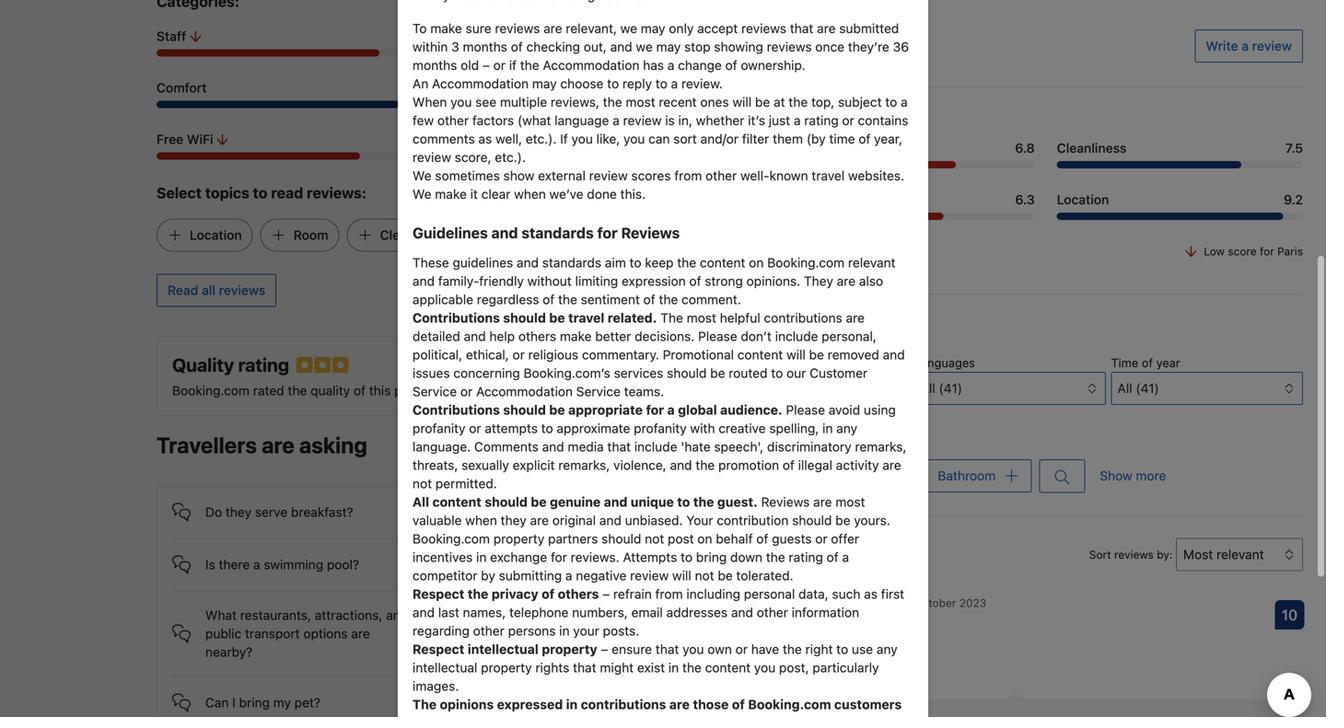 Task type: locate. For each thing, give the bounding box(es) containing it.
staff 6.9 meter
[[157, 49, 480, 57], [521, 161, 767, 169]]

a inside are there rooms with a private bathroom?
[[678, 661, 685, 676]]

we aim for 100% real reviews
[[634, 41, 798, 55]]

the for opinions
[[413, 698, 437, 713]]

are inside are there rooms with a private bathroom?
[[551, 661, 571, 676]]

0 vertical spatial on
[[749, 255, 764, 271]]

1 horizontal spatial october
[[914, 597, 957, 610]]

or left offer
[[816, 532, 828, 547]]

services up using
[[843, 383, 892, 398]]

may up multiple
[[532, 76, 557, 91]]

0 vertical spatial reviews:
[[307, 184, 367, 202]]

1 (41) from the left
[[545, 381, 569, 396]]

appropriate
[[568, 403, 643, 418]]

guidelines
[[413, 224, 488, 242]]

aim inside the these guidelines and standards aim to keep the content on booking.com relevant and family-friendly without limiting expression of strong opinions. they are also applicable regardless of the sentiment of the comment.
[[605, 255, 626, 271]]

0 horizontal spatial all (41)
[[527, 381, 569, 396]]

be left at
[[755, 94, 770, 110]]

respect intellectual property
[[413, 642, 598, 658]]

without
[[528, 274, 572, 289]]

reviews
[[495, 21, 540, 36], [742, 21, 787, 36], [767, 39, 812, 54], [756, 41, 798, 55], [573, 50, 612, 63], [219, 283, 266, 298], [566, 541, 621, 558], [1115, 548, 1154, 561]]

we up the has
[[634, 41, 652, 55]]

2023 left looking?
[[960, 597, 987, 610]]

free wifi
[[157, 132, 213, 147], [521, 244, 577, 259]]

facilities up known
[[789, 141, 842, 156]]

1 all (41) button from the left
[[521, 372, 713, 405]]

1 vertical spatial staff 6.9 meter
[[521, 161, 767, 169]]

0 vertical spatial services
[[614, 366, 664, 381]]

reviewers
[[521, 356, 577, 370]]

will inside reviews are most valuable when they are original and unbiased. your contribution should be yours. booking.com property partners should not post on behalf of guests or offer incentives in exchange for reviews. attempts to bring down the rating of a competitor by submitting a negative review will not be tolerated.
[[673, 569, 692, 584]]

remarks, down media
[[559, 458, 610, 473]]

be
[[755, 94, 770, 110], [549, 311, 565, 326], [809, 348, 824, 363], [711, 366, 726, 381], [549, 403, 565, 418], [531, 495, 547, 510], [836, 513, 851, 529], [718, 569, 733, 584]]

travel down 'sentiment'
[[568, 311, 605, 326]]

all
[[527, 381, 542, 396], [921, 381, 936, 396], [1118, 381, 1133, 396], [413, 495, 429, 510]]

make up religious
[[560, 329, 592, 344]]

1 horizontal spatial others
[[558, 587, 599, 602]]

limiting
[[575, 274, 618, 289]]

there inside are there rooms with a private bathroom?
[[574, 661, 606, 676]]

review categories element for facilities 6.8 meter corresponding to location 9.2 meter to the top
[[157, 0, 240, 12]]

0 horizontal spatial october
[[605, 677, 647, 689]]

1 vertical spatial contributions
[[413, 403, 500, 418]]

0 vertical spatial factors
[[473, 113, 514, 128]]

the right the rated
[[288, 383, 307, 398]]

(41) for reviewers
[[545, 381, 569, 396]]

reviews up guests
[[762, 495, 810, 510]]

bring down behalf
[[696, 550, 727, 565]]

can for can i bring my pet?
[[205, 696, 229, 711]]

write a review button
[[1195, 29, 1304, 63]]

services up the teams.
[[614, 366, 664, 381]]

0 vertical spatial such
[[631, 383, 659, 398]]

0 vertical spatial accommodation
[[543, 58, 640, 73]]

6.8 for facilities 6.8 meter corresponding to location 9.2 meter to the top
[[805, 29, 825, 44]]

months
[[463, 39, 508, 54], [413, 58, 457, 73]]

0 horizontal spatial 6.8
[[805, 29, 825, 44]]

based
[[527, 383, 564, 398]]

we
[[634, 41, 652, 55], [413, 168, 432, 183], [413, 187, 432, 202], [874, 678, 893, 693]]

that inside the please avoid using profanity or attempts to approximate profanity with creative spelling, in any language. comments and media that include 'hate speech', discriminatory remarks, threats, sexually explicit remarks, violence, and the promotion of illegal activity are not permitted.
[[608, 440, 631, 455]]

the down the expression
[[659, 292, 678, 307]]

the up decisions.
[[661, 311, 684, 326]]

will up it's
[[733, 94, 752, 110]]

accommodation inside the most helpful contributions are detailed and help others make better decisions. please don't include personal, political, ethical, or religious commentary. promotional content will be removed and issues concerning booking.com's services should be routed to our customer service or accommodation service teams.
[[476, 384, 573, 400]]

0 vertical spatial scores
[[632, 168, 671, 183]]

facilities 6.8 meter down year,
[[789, 161, 1035, 169]]

the inside the most helpful contributions are detailed and help others make better decisions. please don't include personal, political, ethical, or religious commentary. promotional content will be removed and issues concerning booking.com's services should be routed to our customer service or accommodation service teams.
[[661, 311, 684, 326]]

0 vertical spatial 6.3
[[460, 132, 480, 147]]

any inside – ensure that you own or have the right to use any intellectual property rights that might exist in the content you post, particularly images.
[[877, 642, 898, 658]]

ethical,
[[466, 348, 509, 363]]

reviewed:
[[841, 597, 894, 610]]

can i bring my pet? button
[[172, 678, 464, 714]]

factors up appropriate
[[585, 383, 627, 398]]

contributions inside the most helpful contributions are detailed and help others make better decisions. please don't include personal, political, ethical, or religious commentary. promotional content will be removed and issues concerning booking.com's services should be routed to our customer service or accommodation service teams.
[[764, 311, 843, 326]]

of
[[511, 39, 523, 54], [726, 58, 738, 73], [859, 131, 871, 146], [690, 274, 702, 289], [543, 292, 555, 307], [644, 292, 656, 307], [1142, 356, 1154, 370], [354, 383, 366, 398], [500, 383, 512, 398], [783, 458, 795, 473], [757, 532, 769, 547], [827, 550, 839, 565], [542, 587, 555, 602], [732, 698, 745, 713], [560, 716, 573, 718]]

0 vertical spatial score
[[1095, 133, 1124, 146]]

room down the "read"
[[294, 228, 329, 243]]

1 vertical spatial 3
[[466, 383, 474, 398]]

– inside – ensure that you own or have the right to use any intellectual property rights that might exist in the content you post, particularly images.
[[601, 642, 608, 658]]

low for location 9.2 meter to the top
[[1071, 133, 1092, 146]]

of down we aim for 100% real reviews button
[[726, 58, 738, 73]]

41
[[557, 50, 570, 63]]

time
[[1112, 356, 1139, 370]]

will inside to make sure reviews are relevant, we may only accept reviews that are submitted within 3 months of checking out, and we may stop showing reviews once they're 36 months old – or if the accommodation has a change of ownership. an accommodation may choose to reply to a review. when you see multiple reviews, the most recent ones will be at the top, subject to a few other factors (what language a review is in, whether it's just a rating or contains comments as well, etc.). if you like, you can sort and/or filter them (by time of year, review score, etc.). we sometimes show external review scores from other well-known travel websites. we make it clear when we've done this.
[[733, 94, 752, 110]]

are left also
[[837, 274, 856, 289]]

free wifi up "topics"
[[157, 132, 213, 147]]

1 all (41) from the left
[[527, 381, 569, 396]]

on inside the these guidelines and standards aim to keep the content on booking.com relevant and family-friendly without limiting expression of strong opinions. they are also applicable regardless of the sentiment of the comment.
[[749, 255, 764, 271]]

rating
[[805, 113, 839, 128], [238, 354, 289, 376], [789, 550, 824, 565]]

0 vertical spatial please
[[698, 329, 738, 344]]

all (41) for languages
[[921, 381, 963, 396]]

on down "your"
[[698, 532, 713, 547]]

booking.com inside reviews are most valuable when they are original and unbiased. your contribution should be yours. booking.com property partners should not post on behalf of guests or offer incentives in exchange for reviews. attempts to bring down the rating of a competitor by submitting a negative review will not be tolerated.
[[413, 532, 490, 547]]

1 respect from the top
[[413, 587, 465, 602]]

respect for – refrain from including personal data, such as first and last names, telephone numbers, email addresses and other information regarding other persons in your posts.
[[413, 587, 465, 602]]

well-
[[741, 168, 770, 183]]

select
[[157, 184, 202, 202], [521, 429, 556, 443]]

1 horizontal spatial 7.5
[[1286, 141, 1304, 156]]

1 horizontal spatial 2023
[[960, 597, 987, 610]]

0 horizontal spatial wifi
[[187, 132, 213, 147]]

close image
[[457, 51, 474, 65]]

0 horizontal spatial factors
[[473, 113, 514, 128]]

year,
[[874, 131, 903, 146]]

a left private on the bottom of the page
[[678, 661, 685, 676]]

still
[[953, 575, 986, 597]]

with inside are there rooms with a private bathroom?
[[650, 661, 675, 676]]

free wifi for facilities 6.8 meter corresponding to location 9.2 meter to the top's review categories 'element'
[[157, 132, 213, 147]]

3 (41) from the left
[[1136, 381, 1160, 396]]

these
[[413, 255, 449, 271]]

review categories element for facilities 6.8 meter associated with bottommost location 9.2 meter
[[521, 102, 604, 124]]

cleanliness 7.5 meter for location 9.2 meter to the top
[[847, 49, 1170, 57]]

factors inside to make sure reviews are relevant, we may only accept reviews that are submitted within 3 months of checking out, and we may stop showing reviews once they're 36 months old – or if the accommodation has a change of ownership. an accommodation may choose to reply to a review. when you see multiple reviews, the most recent ones will be at the top, subject to a few other factors (what language a review is in, whether it's just a rating or contains comments as well, etc.). if you like, you can sort and/or filter them (by time of year, review score, etc.). we sometimes show external review scores from other well-known travel websites. we make it clear when we've done this.
[[473, 113, 514, 128]]

0 horizontal spatial include
[[635, 440, 678, 455]]

other down personal
[[757, 606, 789, 621]]

all (41) down time of year
[[1118, 381, 1160, 396]]

review categories element containing categories:
[[521, 102, 604, 124]]

there for is there a spa?
[[564, 610, 595, 625]]

– inside – refrain from including personal data, such as first and last names, telephone numbers, email addresses and other information regarding other persons in your posts.
[[603, 587, 610, 602]]

or left "if"
[[494, 58, 506, 73]]

property inside – ensure that you own or have the right to use any intellectual property rights that might exist in the content you post, particularly images.
[[481, 661, 532, 676]]

please up promotional
[[698, 329, 738, 344]]

routed
[[729, 366, 768, 381]]

0 horizontal spatial 7.5
[[462, 80, 480, 95]]

1 service from the left
[[413, 384, 457, 400]]

down
[[731, 550, 763, 565]]

other
[[438, 113, 469, 128], [706, 168, 737, 183], [757, 606, 789, 621], [473, 624, 505, 639]]

them
[[773, 131, 803, 146]]

all (41) button for reviewers
[[521, 372, 713, 405]]

1 horizontal spatial have
[[897, 678, 925, 693]]

0 vertical spatial contributions
[[413, 311, 500, 326]]

or
[[494, 58, 506, 73], [843, 113, 855, 128], [513, 348, 525, 363], [461, 384, 473, 400], [469, 421, 481, 436], [816, 532, 828, 547], [736, 642, 748, 658]]

properties
[[440, 716, 506, 718]]

are up partners
[[551, 505, 571, 520]]

they
[[226, 505, 252, 520], [501, 513, 527, 529]]

all (41) button down year
[[1112, 372, 1304, 405]]

please
[[698, 329, 738, 344], [786, 403, 825, 418]]

the inside the opinions expressed in contributions are those of booking.com customers and properties and not of booking.com. booking.com does not accep
[[413, 698, 437, 713]]

make up within
[[430, 21, 462, 36]]

free wifi for review categories 'element' containing categories:
[[521, 244, 577, 259]]

accommodation down out,
[[543, 58, 640, 73]]

1 contributions from the top
[[413, 311, 500, 326]]

6.9 for facilities 6.8 meter associated with bottommost location 9.2 meter
[[747, 141, 767, 156]]

include up our
[[775, 329, 819, 344]]

0 vertical spatial facilities 6.8 meter
[[502, 49, 825, 57]]

explicit
[[513, 458, 555, 473]]

bring inside reviews are most valuable when they are original and unbiased. your contribution should be yours. booking.com property partners should not post on behalf of guests or offer incentives in exchange for reviews. attempts to bring down the rating of a competitor by submitting a negative review will not be tolerated.
[[696, 550, 727, 565]]

we down location!
[[874, 678, 893, 693]]

1 vertical spatial free
[[521, 244, 547, 259]]

bring left my
[[239, 696, 270, 711]]

respect for – ensure that you own or have the right to use any intellectual property rights that might exist in the content you post, particularly images.
[[413, 642, 465, 658]]

all for languages
[[921, 381, 936, 396]]

free wifi down guidelines and standards for reviews
[[521, 244, 577, 259]]

are up personal,
[[846, 311, 865, 326]]

email
[[632, 606, 663, 621]]

1 vertical spatial services
[[843, 383, 892, 398]]

guidelines and standards for reviews
[[413, 224, 680, 242]]

free wifi 6.3 meter up the "read"
[[157, 152, 480, 160]]

aim up limiting
[[605, 255, 626, 271]]

and inside the what restaurants, attractions, and public transport options are nearby?
[[386, 608, 408, 623]]

show more button
[[1100, 460, 1167, 493]]

reviews inside pleasant 41 reviews
[[573, 50, 612, 63]]

3 inside to make sure reviews are relevant, we may only accept reviews that are submitted within 3 months of checking out, and we may stop showing reviews once they're 36 months old – or if the accommodation has a change of ownership. an accommodation may choose to reply to a review. when you see multiple reviews, the most recent ones will be at the top, subject to a few other factors (what language a review is in, whether it's just a rating or contains comments as well, etc.). if you like, you can sort and/or filter them (by time of year, review score, etc.). we sometimes show external review scores from other well-known travel websites. we make it clear when we've done this.
[[452, 39, 460, 54]]

they
[[804, 274, 834, 289]]

1 vertical spatial will
[[787, 348, 806, 363]]

rooms for balcony?
[[609, 505, 646, 520]]

1 vertical spatial paris
[[1278, 245, 1304, 258]]

1 horizontal spatial factors
[[585, 383, 627, 398]]

0 vertical spatial ·
[[742, 661, 746, 676]]

2 horizontal spatial all (41)
[[1118, 381, 1160, 396]]

3 all (41) from the left
[[1118, 381, 1160, 396]]

0 vertical spatial 3
[[452, 39, 460, 54]]

paris for location 9.2 meter to the top
[[1144, 133, 1170, 146]]

have inside – ensure that you own or have the right to use any intellectual property rights that might exist in the content you post, particularly images.
[[752, 642, 780, 658]]

are inside the these guidelines and standards aim to keep the content on booking.com relevant and family-friendly without limiting expression of strong opinions. they are also applicable regardless of the sentiment of the comment.
[[837, 274, 856, 289]]

that up ownership.
[[790, 21, 814, 36]]

of left year
[[1142, 356, 1154, 370]]

1 vertical spatial october
[[605, 677, 647, 689]]

all down time
[[1118, 381, 1133, 396]]

0 horizontal spatial they
[[226, 505, 252, 520]]

value for money 6.3 meter
[[502, 101, 825, 108], [789, 213, 1035, 220]]

1 vertical spatial others
[[558, 587, 599, 602]]

1 vertical spatial scores
[[760, 356, 797, 370]]

0 vertical spatial october
[[914, 597, 957, 610]]

3 right within
[[452, 39, 460, 54]]

1 vertical spatial may
[[656, 39, 681, 54]]

0 vertical spatial any
[[837, 421, 858, 436]]

or inside the please avoid using profanity or attempts to approximate profanity with creative spelling, in any language. comments and media that include 'hate speech', discriminatory remarks, threats, sexually explicit remarks, violence, and the promotion of illegal activity are not permitted.
[[469, 421, 481, 436]]

to down post
[[681, 550, 693, 565]]

0 vertical spatial rooms
[[609, 505, 646, 520]]

1 horizontal spatial is
[[551, 610, 561, 625]]

travel down (by
[[812, 168, 845, 183]]

staff
[[157, 29, 186, 44], [521, 141, 550, 156]]

if
[[560, 131, 568, 146]]

filter reviews region
[[521, 317, 1304, 405]]

free for bottommost location 9.2 meter
[[521, 244, 547, 259]]

0 vertical spatial etc.).
[[526, 131, 557, 146]]

booking.com
[[768, 255, 845, 271], [172, 383, 250, 398], [413, 532, 490, 547], [748, 698, 832, 713], [667, 716, 750, 718]]

0 horizontal spatial ·
[[595, 677, 598, 689]]

score for location 9.2 meter to the top
[[1095, 133, 1124, 146]]

(by
[[807, 131, 826, 146]]

0 vertical spatial location 9.2 meter
[[847, 101, 1170, 108]]

profanity up language.
[[413, 421, 466, 436]]

1 horizontal spatial wifi
[[551, 244, 577, 259]]

done
[[587, 187, 617, 202]]

content inside – ensure that you own or have the right to use any intellectual property rights that might exist in the content you post, particularly images.
[[705, 661, 751, 676]]

are for are there rooms with a balcony?
[[551, 505, 571, 520]]

0 vertical spatial travel
[[812, 168, 845, 183]]

2 are from the top
[[551, 661, 571, 676]]

contributions inside the opinions expressed in contributions are those of booking.com customers and properties and not of booking.com. booking.com does not accep
[[581, 698, 666, 713]]

0 vertical spatial low score for paris
[[1071, 133, 1170, 146]]

comfort 7.5 meter
[[157, 101, 480, 108]]

aim inside button
[[655, 41, 675, 55]]

to inside the these guidelines and standards aim to keep the content on booking.com relevant and family-friendly without limiting expression of strong opinions. they are also applicable regardless of the sentiment of the comment.
[[630, 255, 642, 271]]

2 (41) from the left
[[939, 381, 963, 396]]

please inside the please avoid using profanity or attempts to approximate profanity with creative spelling, in any language. comments and media that include 'hate speech', discriminatory remarks, threats, sexually explicit remarks, violence, and the promotion of illegal activity are not permitted.
[[786, 403, 825, 418]]

include inside the most helpful contributions are detailed and help others make better decisions. please don't include personal, political, ethical, or religious commentary. promotional content will be removed and issues concerning booking.com's services should be routed to our customer service or accommodation service teams.
[[775, 329, 819, 344]]

2 respect from the top
[[413, 642, 465, 658]]

opinions.
[[747, 274, 801, 289]]

2 vertical spatial will
[[673, 569, 692, 584]]

and up ethical,
[[464, 329, 486, 344]]

rooms inside are there rooms with a private bathroom?
[[609, 661, 646, 676]]

of inside the please avoid using profanity or attempts to approximate profanity with creative spelling, in any language. comments and media that include 'hate speech', discriminatory remarks, threats, sexually explicit remarks, violence, and the promotion of illegal activity are not permitted.
[[783, 458, 795, 473]]

quality
[[311, 383, 350, 398]]

topic
[[569, 429, 597, 443]]

wifi for review categories 'element' containing categories:
[[551, 244, 577, 259]]

to inside – ensure that you own or have the right to use any intellectual property rights that might exist in the content you post, particularly images.
[[837, 642, 849, 658]]

have
[[752, 642, 780, 658], [897, 678, 925, 693]]

services inside the most helpful contributions are detailed and help others make better decisions. please don't include personal, political, ethical, or religious commentary. promotional content will be removed and issues concerning booking.com's services should be routed to our customer service or accommodation service teams.
[[614, 366, 664, 381]]

1 are from the top
[[551, 505, 571, 520]]

1 vertical spatial such
[[832, 587, 861, 602]]

contributions for detailed
[[413, 311, 500, 326]]

0 vertical spatial –
[[483, 58, 490, 73]]

1 vertical spatial is
[[551, 610, 561, 625]]

1 vertical spatial clean
[[736, 468, 770, 484]]

intellectual down persons
[[468, 642, 539, 658]]

1 vertical spatial review categories element
[[521, 102, 604, 124]]

0 vertical spatial free
[[157, 132, 184, 147]]

in left the your
[[559, 624, 570, 639]]

the right exist
[[683, 661, 702, 676]]

review categories element
[[157, 0, 240, 12], [521, 102, 604, 124]]

such up information
[[832, 587, 861, 602]]

review up done
[[589, 168, 628, 183]]

booking.com inside the these guidelines and standards aim to keep the content on booking.com relevant and family-friendly without limiting expression of strong opinions. they are also applicable regardless of the sentiment of the comment.
[[768, 255, 845, 271]]

to inside the most helpful contributions are detailed and help others make better decisions. please don't include personal, political, ethical, or religious commentary. promotional content will be removed and issues concerning booking.com's services should be routed to our customer service or accommodation service teams.
[[771, 366, 783, 381]]

1 horizontal spatial review categories element
[[521, 102, 604, 124]]

choice
[[801, 597, 838, 610]]

1 vertical spatial staff
[[521, 141, 550, 156]]

make
[[430, 21, 462, 36], [435, 187, 467, 202], [560, 329, 592, 344]]

1 horizontal spatial reviews
[[762, 495, 810, 510]]

1 vertical spatial free wifi 6.3 meter
[[521, 264, 767, 272]]

please inside the most helpful contributions are detailed and help others make better decisions. please don't include personal, political, ethical, or religious commentary. promotional content will be removed and issues concerning booking.com's services should be routed to our customer service or accommodation service teams.
[[698, 329, 738, 344]]

i left my
[[232, 696, 236, 711]]

of down offer
[[827, 550, 839, 565]]

are left asking
[[262, 433, 295, 458]]

recent
[[659, 94, 697, 110]]

offer
[[831, 532, 860, 547]]

great
[[840, 661, 871, 676]]

as inside – refrain from including personal data, such as first and last names, telephone numbers, email addresses and other information regarding other persons in your posts.
[[864, 587, 878, 602]]

all (41) button for time of year
[[1112, 372, 1304, 405]]

content down permitted.
[[433, 495, 482, 510]]

languages
[[915, 356, 976, 370]]

may
[[641, 21, 666, 36], [656, 39, 681, 54], [532, 76, 557, 91]]

should inside the most helpful contributions are detailed and help others make better decisions. please don't include personal, political, ethical, or religious commentary. promotional content will be removed and issues concerning booking.com's services should be routed to our customer service or accommodation service teams.
[[667, 366, 707, 381]]

of left the illegal
[[783, 458, 795, 473]]

most inside reviews are most valuable when they are original and unbiased. your contribution should be yours. booking.com property partners should not post on behalf of guests or offer incentives in exchange for reviews. attempts to bring down the rating of a competitor by submitting a negative review will not be tolerated.
[[836, 495, 866, 510]]

and down all content should be genuine and unique to the guest.
[[600, 513, 622, 529]]

1 horizontal spatial any
[[877, 642, 898, 658]]

to
[[607, 76, 619, 91], [656, 76, 668, 91], [886, 94, 898, 110], [253, 184, 268, 202], [630, 255, 642, 271], [771, 366, 783, 381], [541, 421, 553, 436], [600, 429, 611, 443], [677, 495, 690, 510], [681, 550, 693, 565], [837, 642, 849, 658], [1036, 678, 1048, 693]]

1 horizontal spatial service
[[577, 384, 621, 400]]

any up location!
[[877, 642, 898, 658]]

is up what
[[205, 557, 215, 573]]

room up unique
[[644, 468, 678, 484]]

· left very
[[742, 661, 746, 676]]

location 9.2 meter
[[847, 101, 1170, 108], [1057, 213, 1304, 220]]

staff 6.9 meter for review categories 'element' containing categories:
[[521, 161, 767, 169]]

the inside the please avoid using profanity or attempts to approximate profanity with creative spelling, in any language. comments and media that include 'hate speech', discriminatory remarks, threats, sexually explicit remarks, violence, and the promotion of illegal activity are not permitted.
[[696, 458, 715, 473]]

months down within
[[413, 58, 457, 73]]

6.8
[[805, 29, 825, 44], [1016, 141, 1035, 156]]

free wifi 6.3 meter
[[157, 152, 480, 160], [521, 264, 767, 272]]

be inside to make sure reviews are relevant, we may only accept reviews that are submitted within 3 months of checking out, and we may stop showing reviews once they're 36 months old – or if the accommodation has a change of ownership. an accommodation may choose to reply to a review. when you see multiple reviews, the most recent ones will be at the top, subject to a few other factors (what language a review is in, whether it's just a rating or contains comments as well, etc.). if you like, you can sort and/or filter them (by time of year, review score, etc.). we sometimes show external review scores from other well-known travel websites. we make it clear when we've done this.
[[755, 94, 770, 110]]

to up contains
[[886, 94, 898, 110]]

3 all (41) button from the left
[[1112, 372, 1304, 405]]

behalf
[[716, 532, 753, 547]]

0 vertical spatial will
[[733, 94, 752, 110]]

2 rooms from the top
[[609, 661, 646, 676]]

booking.com up does
[[748, 698, 832, 713]]

wifi
[[187, 132, 213, 147], [551, 244, 577, 259]]

like,
[[597, 131, 620, 146]]

your
[[573, 624, 600, 639]]

are right the activity
[[883, 458, 902, 473]]

0 vertical spatial paris
[[1144, 133, 1170, 146]]

from inside to make sure reviews are relevant, we may only accept reviews that are submitted within 3 months of checking out, and we may stop showing reviews once they're 36 months old – or if the accommodation has a change of ownership. an accommodation may choose to reply to a review. when you see multiple reviews, the most recent ones will be at the top, subject to a few other factors (what language a review is in, whether it's just a rating or contains comments as well, etc.). if you like, you can sort and/or filter them (by time of year, review score, etc.). we sometimes show external review scores from other well-known travel websites. we make it clear when we've done this.
[[675, 168, 702, 183]]

value for money 6.3 meter for facilities 6.8 meter associated with bottommost location 9.2 meter
[[789, 213, 1035, 220]]

2 contributions from the top
[[413, 403, 500, 418]]

not down the expressed
[[536, 716, 557, 718]]

with for private
[[650, 661, 675, 676]]

cleanliness 7.5 meter
[[847, 49, 1170, 57], [1057, 161, 1304, 169]]

9.2
[[1151, 80, 1170, 95], [1284, 192, 1304, 207]]

to left our
[[771, 366, 783, 381]]

1 horizontal spatial clean
[[736, 468, 770, 484]]

2 all (41) from the left
[[921, 381, 963, 396]]

facilities 6.8 meter
[[502, 49, 825, 57], [789, 161, 1035, 169]]

0 horizontal spatial bring
[[239, 696, 270, 711]]

0 vertical spatial 2023
[[960, 597, 987, 610]]

global
[[678, 403, 717, 418]]

1 horizontal spatial can
[[551, 557, 574, 573]]

select for select topics to read reviews:
[[157, 184, 202, 202]]

contributions down applicable
[[413, 311, 500, 326]]

0 vertical spatial room
[[294, 228, 329, 243]]

1 horizontal spatial (41)
[[939, 381, 963, 396]]

to inside reviews are most valuable when they are original and unbiased. your contribution should be yours. booking.com property partners should not post on behalf of guests or offer incentives in exchange for reviews. attempts to bring down the rating of a competitor by submitting a negative review will not be tolerated.
[[681, 550, 693, 565]]

persons
[[508, 624, 556, 639]]

in inside the please avoid using profanity or attempts to approximate profanity with creative spelling, in any language. comments and media that include 'hate speech', discriminatory remarks, threats, sexually explicit remarks, violence, and the promotion of illegal activity are not permitted.
[[823, 421, 833, 436]]

1 horizontal spatial comfort
[[521, 192, 571, 207]]

1 vertical spatial score
[[1228, 245, 1257, 258]]

first
[[881, 587, 905, 602]]

0 horizontal spatial score
[[1095, 133, 1124, 146]]

0 vertical spatial wifi
[[187, 132, 213, 147]]

respect
[[413, 587, 465, 602], [413, 642, 465, 658]]

paris for bottommost location 9.2 meter
[[1278, 245, 1304, 258]]

1 vertical spatial factors
[[585, 383, 627, 398]]

of right "time"
[[859, 131, 871, 146]]

competitor
[[413, 569, 478, 584]]

respect down regarding
[[413, 642, 465, 658]]

1 horizontal spatial select
[[521, 429, 556, 443]]

1 vertical spatial low
[[1204, 245, 1225, 258]]

when inside to make sure reviews are relevant, we may only accept reviews that are submitted within 3 months of checking out, and we may stop showing reviews once they're 36 months old – or if the accommodation has a change of ownership. an accommodation may choose to reply to a review. when you see multiple reviews, the most recent ones will be at the top, subject to a few other factors (what language a review is in, whether it's just a rating or contains comments as well, etc.). if you like, you can sort and/or filter them (by time of year, review score, etc.). we sometimes show external review scores from other well-known travel websites. we make it clear when we've done this.
[[514, 187, 546, 202]]

0 horizontal spatial free wifi 6.3 meter
[[157, 152, 480, 160]]

0 vertical spatial 6.9
[[460, 29, 480, 44]]

free for location 9.2 meter to the top
[[157, 132, 184, 147]]

0 horizontal spatial services
[[614, 366, 664, 381]]

can down nearby?
[[205, 696, 229, 711]]

cleanliness 7.5 meter for bottommost location 9.2 meter
[[1057, 161, 1304, 169]]

0 horizontal spatial service
[[413, 384, 457, 400]]

i left park
[[578, 557, 581, 573]]

rooms for private
[[609, 661, 646, 676]]

are up nights
[[551, 661, 571, 676]]

posts.
[[603, 624, 640, 639]]

0 vertical spatial value for money 6.3 meter
[[502, 101, 825, 108]]

1 rooms from the top
[[609, 505, 646, 520]]

spelling,
[[770, 421, 819, 436]]

2 vertical spatial rating
[[789, 550, 824, 565]]

others inside the most helpful contributions are detailed and help others make better decisions. please don't include personal, political, ethical, or religious commentary. promotional content will be removed and issues concerning booking.com's services should be routed to our customer service or accommodation service teams.
[[519, 329, 557, 344]]

from
[[675, 168, 702, 183], [656, 587, 683, 602]]

0 horizontal spatial 9.2
[[1151, 80, 1170, 95]]

information
[[792, 606, 860, 621]]

as inside to make sure reviews are relevant, we may only accept reviews that are submitted within 3 months of checking out, and we may stop showing reviews once they're 36 months old – or if the accommodation has a change of ownership. an accommodation may choose to reply to a review. when you see multiple reviews, the most recent ones will be at the top, subject to a few other factors (what language a review is in, whether it's just a rating or contains comments as well, etc.). if you like, you can sort and/or filter them (by time of year, review score, etc.). we sometimes show external review scores from other well-known travel websites. we make it clear when we've done this.
[[479, 131, 492, 146]]

questions
[[1085, 678, 1143, 693]]

from up the email
[[656, 587, 683, 602]]

keep
[[645, 255, 674, 271]]

2 all (41) button from the left
[[915, 372, 1107, 405]]

media
[[568, 440, 604, 455]]

1 vertical spatial 5
[[550, 677, 557, 689]]

yan
[[557, 595, 581, 610]]

park
[[584, 557, 611, 573]]

0 horizontal spatial staff
[[157, 29, 186, 44]]

accommodation up see at the top of page
[[432, 76, 529, 91]]

accommodation
[[543, 58, 640, 73], [432, 76, 529, 91], [476, 384, 573, 400]]

facilities 6.8 meter for location 9.2 meter to the top
[[502, 49, 825, 57]]

free wifi 6.3 meter up the expression
[[521, 264, 767, 272]]

and right removed
[[883, 348, 905, 363]]

facilities for facilities 6.8 meter associated with bottommost location 9.2 meter
[[789, 141, 842, 156]]

in down bathroom?
[[566, 698, 578, 713]]

privacy
[[492, 587, 539, 602]]

reviews inside reviews are most valuable when they are original and unbiased. your contribution should be yours. booking.com property partners should not post on behalf of guests or offer incentives in exchange for reviews. attempts to bring down the rating of a competitor by submitting a negative review will not be tolerated.
[[762, 495, 810, 510]]

staff for facilities 6.8 meter corresponding to location 9.2 meter to the top's review categories 'element'
[[157, 29, 186, 44]]

on up opinions.
[[749, 255, 764, 271]]



Task type: vqa. For each thing, say whether or not it's contained in the screenshot.
the rightmost 21
no



Task type: describe. For each thing, give the bounding box(es) containing it.
0 horizontal spatial reviews
[[621, 224, 680, 242]]

other left the well-
[[706, 168, 737, 183]]

1 profanity from the left
[[413, 421, 466, 436]]

submitted
[[840, 21, 900, 36]]

1 vertical spatial have
[[897, 678, 925, 693]]

rating inside to make sure reviews are relevant, we may only accept reviews that are submitted within 3 months of checking out, and we may stop showing reviews once they're 36 months old – or if the accommodation has a change of ownership. an accommodation may choose to reply to a review. when you see multiple reviews, the most recent ones will be at the top, subject to a few other factors (what language a review is in, whether it's just a rating or contains comments as well, etc.). if you like, you can sort and/or filter them (by time of year, review score, etc.). we sometimes show external review scores from other well-known travel websites. we make it clear when we've done this.
[[805, 113, 839, 128]]

1 horizontal spatial low score for paris
[[1204, 245, 1304, 258]]

is for is there a swimming pool?
[[205, 557, 215, 573]]

7.5 for comfort
[[462, 80, 480, 95]]

reviews inside button
[[219, 283, 266, 298]]

are up checking
[[544, 21, 563, 36]]

see
[[476, 94, 497, 110]]

are for are there rooms with a private bathroom?
[[551, 661, 571, 676]]

0 horizontal spatial luggage
[[466, 228, 519, 243]]

in inside – ensure that you own or have the right to use any intellectual property rights that might exist in the content you post, particularly images.
[[669, 661, 679, 676]]

a left global
[[668, 403, 675, 418]]

review
[[718, 356, 757, 370]]

with for balcony?
[[650, 505, 675, 520]]

customers
[[835, 698, 902, 713]]

1 vertical spatial rating
[[238, 354, 289, 376]]

0 horizontal spatial 2023
[[650, 677, 678, 689]]

categories:
[[521, 105, 604, 122]]

0 horizontal spatial on
[[567, 383, 582, 398]]

sure
[[466, 21, 492, 36]]

0 horizontal spatial clean
[[380, 228, 415, 243]]

are there rooms with a private bathroom? button
[[517, 644, 809, 696]]

content inside the these guidelines and standards aim to keep the content on booking.com relevant and family-friendly without limiting expression of strong opinions. they are also applicable regardless of the sentiment of the comment.
[[700, 255, 746, 271]]

review scores
[[718, 356, 797, 370]]

there for is there a swimming pool?
[[219, 557, 250, 573]]

reviews inside button
[[756, 41, 798, 55]]

most inside the most helpful contributions are detailed and help others make better decisions. please don't include personal, political, ethical, or religious commentary. promotional content will be removed and issues concerning booking.com's services should be routed to our customer service or accommodation service teams.
[[687, 311, 717, 326]]

on inside reviews are most valuable when they are original and unbiased. your contribution should be yours. booking.com property partners should not post on behalf of guests or offer incentives in exchange for reviews. attempts to bring down the rating of a competitor by submitting a negative review will not be tolerated.
[[698, 532, 713, 547]]

partners
[[548, 532, 598, 547]]

1 vertical spatial reviews:
[[655, 429, 701, 443]]

and up explicit
[[542, 440, 564, 455]]

6.9 for facilities 6.8 meter corresponding to location 9.2 meter to the top
[[460, 29, 480, 44]]

0 horizontal spatial bathroom
[[571, 228, 631, 243]]

content inside the most helpful contributions are detailed and help others make better decisions. please don't include personal, political, ethical, or religious commentary. promotional content will be removed and issues concerning booking.com's services should be routed to our customer service or accommodation service teams.
[[738, 348, 783, 363]]

0 horizontal spatial location
[[190, 228, 242, 243]]

all (41) for time of year
[[1118, 381, 1160, 396]]

should up there?
[[602, 532, 642, 547]]

a up the yan
[[566, 569, 573, 584]]

0 vertical spatial make
[[430, 21, 462, 36]]

can for can i park there?
[[551, 557, 574, 573]]

telephone
[[510, 606, 569, 621]]

1 vertical spatial room
[[644, 468, 678, 484]]

1 horizontal spatial 5
[[550, 677, 557, 689]]

that up nights
[[573, 661, 597, 676]]

a right just
[[794, 113, 801, 128]]

1 vertical spatial accommodation
[[432, 76, 529, 91]]

we inside button
[[634, 41, 652, 55]]

are up once
[[817, 21, 836, 36]]

activity
[[836, 458, 879, 473]]

2 horizontal spatial 6.3
[[1016, 192, 1035, 207]]

you right "if"
[[572, 131, 593, 146]]

1 horizontal spatial bathroom
[[938, 468, 996, 484]]

including
[[687, 587, 741, 602]]

do they serve breakfast?
[[205, 505, 353, 520]]

accept
[[698, 21, 738, 36]]

of down the "contribution"
[[757, 532, 769, 547]]

topics
[[205, 184, 249, 202]]

that up exist
[[656, 642, 679, 658]]

i for park
[[578, 557, 581, 573]]

friendly
[[479, 274, 524, 289]]

0 horizontal spatial cleanliness
[[847, 29, 917, 44]]

0 vertical spatial intellectual
[[468, 642, 539, 658]]

are inside the opinions expressed in contributions are those of booking.com customers and properties and not of booking.com. booking.com does not accep
[[670, 698, 690, 713]]

in inside reviews are most valuable when they are original and unbiased. your contribution should be yours. booking.com property partners should not post on behalf of guests or offer incentives in exchange for reviews. attempts to bring down the rating of a competitor by submitting a negative review will not be tolerated.
[[476, 550, 487, 565]]

of up 'telephone'
[[542, 587, 555, 602]]

don't
[[741, 329, 772, 344]]

and inside reviews are most valuable when they are original and unbiased. your contribution should be yours. booking.com property partners should not post on behalf of guests or offer incentives in exchange for reviews. attempts to bring down the rating of a competitor by submitting a negative review will not be tolerated.
[[600, 513, 622, 529]]

pet?
[[295, 696, 321, 711]]

2 profanity from the left
[[634, 421, 687, 436]]

contributions for attempts
[[413, 403, 500, 418]]

the down without
[[558, 292, 578, 307]]

location for room
[[535, 468, 586, 484]]

is there a spa? button
[[517, 592, 809, 629]]

we down comments
[[413, 168, 432, 183]]

0 vertical spatial standards
[[522, 224, 594, 242]]

location for 9.2
[[1057, 192, 1110, 207]]

you left see at the top of page
[[451, 94, 472, 110]]

or left out
[[461, 384, 473, 400]]

and up without
[[517, 255, 539, 271]]

rating inside reviews are most valuable when they are original and unbiased. your contribution should be yours. booking.com property partners should not post on behalf of guests or offer incentives in exchange for reviews. attempts to bring down the rating of a competitor by submitting a negative review will not be tolerated.
[[789, 550, 824, 565]]

1 horizontal spatial months
[[463, 39, 508, 54]]

or down help
[[513, 348, 525, 363]]

it's
[[748, 113, 766, 128]]

should up attempts
[[503, 403, 546, 418]]

be left genuine
[[531, 495, 547, 510]]

booking.com down those
[[667, 716, 750, 718]]

all for time of year
[[1118, 381, 1133, 396]]

time of year
[[1112, 356, 1181, 370]]

property inside reviews are most valuable when they are original and unbiased. your contribution should be yours. booking.com property partners should not post on behalf of guests or offer incentives in exchange for reviews. attempts to bring down the rating of a competitor by submitting a negative review will not be tolerated.
[[494, 532, 545, 547]]

9.2 for location 9.2 meter to the top
[[1151, 80, 1170, 95]]

contributions should be appropriate for a global audience.
[[413, 403, 783, 418]]

the up post,
[[783, 642, 802, 658]]

bring inside can i bring my pet? button
[[239, 696, 270, 711]]

booking.com down quality
[[172, 383, 250, 398]]

permitted.
[[436, 477, 497, 492]]

0 horizontal spatial room
[[294, 228, 329, 243]]

you left post,
[[754, 661, 776, 676]]

reviews.
[[571, 550, 620, 565]]

top,
[[812, 94, 835, 110]]

free wifi 6.3 meter for facilities 6.8 meter corresponding to location 9.2 meter to the top's review categories 'element'
[[157, 152, 480, 160]]

26
[[897, 597, 911, 610]]

0 vertical spatial remarks,
[[855, 440, 907, 455]]

whether
[[696, 113, 745, 128]]

the right keep
[[677, 255, 697, 271]]

7.5 for cleanliness
[[1286, 141, 1304, 156]]

reviewed: 26 october 2023
[[841, 597, 987, 610]]

be up offer
[[836, 513, 851, 529]]

wifi for facilities 6.8 meter corresponding to location 9.2 meter to the top's review categories 'element'
[[187, 132, 213, 147]]

and down customer
[[817, 383, 839, 398]]

there for are there rooms with a balcony?
[[574, 505, 606, 520]]

1 vertical spatial remarks,
[[559, 458, 610, 473]]

real
[[732, 41, 753, 55]]

are down the illegal
[[814, 495, 832, 510]]

political,
[[413, 348, 463, 363]]

scored 10 element
[[1275, 601, 1305, 630]]

by:
[[1157, 548, 1173, 561]]

2 service from the left
[[577, 384, 621, 400]]

not right does
[[787, 716, 808, 718]]

particularly
[[813, 661, 879, 676]]

images.
[[413, 679, 459, 694]]

they inside "button"
[[226, 505, 252, 520]]

read
[[271, 184, 303, 202]]

to make sure reviews are relevant, we may only accept reviews that are submitted within 3 months of checking out, and we may stop showing reviews once they're 36 months old – or if the accommodation has a change of ownership. an accommodation may choose to reply to a review. when you see multiple reviews, the most recent ones will be at the top, subject to a few other factors (what language a review is in, whether it's just a rating or contains comments as well, etc.). if you like, you can sort and/or filter them (by time of year, review score, etc.). we sometimes show external review scores from other well-known travel websites. we make it clear when we've done this.
[[413, 21, 909, 202]]

of up comment.
[[690, 274, 702, 289]]

pleasant
[[557, 32, 616, 49]]

we up guidelines
[[413, 187, 432, 202]]

spa?
[[609, 610, 637, 625]]

should up guests
[[792, 513, 832, 529]]

is there a spa?
[[551, 610, 637, 625]]

use
[[852, 642, 873, 658]]

there?
[[614, 557, 652, 573]]

for inside reviews are most valuable when they are original and unbiased. your contribution should be yours. booking.com property partners should not post on behalf of guests or offer incentives in exchange for reviews. attempts to bring down the rating of a competitor by submitting a negative review will not be tolerated.
[[551, 550, 567, 565]]

i for bring
[[232, 696, 236, 711]]

just
[[769, 113, 791, 128]]

other up comments
[[438, 113, 469, 128]]

are up guest
[[530, 513, 549, 529]]

2 vertical spatial 6.3
[[747, 244, 767, 259]]

to left the "read"
[[253, 184, 268, 202]]

9.2 for bottommost location 9.2 meter
[[1284, 192, 1304, 207]]

of left 6.5
[[511, 39, 523, 54]]

review up can
[[623, 113, 662, 128]]

will inside the most helpful contributions are detailed and help others make better decisions. please don't include personal, political, ethical, or religious commentary. promotional content will be removed and issues concerning booking.com's services should be routed to our customer service or accommodation service teams.
[[787, 348, 806, 363]]

1 vertical spatial comfort
[[521, 192, 571, 207]]

as left facilities,
[[663, 383, 676, 398]]

to inside the please avoid using profanity or attempts to approximate profanity with creative spelling, in any language. comments and media that include 'hate speech', discriminatory remarks, threats, sexually explicit remarks, violence, and the promotion of illegal activity are not permitted.
[[541, 421, 553, 436]]

10
[[1282, 607, 1298, 624]]

should down sexually
[[485, 495, 528, 510]]

the up "your"
[[694, 495, 714, 510]]

not inside the please avoid using profanity or attempts to approximate profanity with creative spelling, in any language. comments and media that include 'hate speech', discriminatory remarks, threats, sexually explicit remarks, violence, and the promotion of illegal activity are not permitted.
[[413, 477, 432, 492]]

there for are there rooms with a private bathroom?
[[574, 661, 606, 676]]

and down 'hate
[[670, 458, 692, 473]]

of right those
[[732, 698, 745, 713]]

a right write in the right of the page
[[1242, 38, 1249, 53]]

contribution
[[717, 513, 789, 529]]

1 vertical spatial location 9.2 meter
[[1057, 213, 1304, 220]]

0 horizontal spatial such
[[631, 383, 659, 398]]

to right the answer
[[1036, 678, 1048, 693]]

travellers
[[157, 433, 257, 458]]

not up including
[[695, 569, 715, 584]]

or inside reviews are most valuable when they are original and unbiased. your contribution should be yours. booking.com property partners should not post on behalf of guests or offer incentives in exchange for reviews. attempts to bring down the rating of a competitor by submitting a negative review will not be tolerated.
[[816, 532, 828, 547]]

a up recent on the top
[[671, 76, 678, 91]]

the up names,
[[468, 587, 489, 602]]

of down without
[[543, 292, 555, 307]]

1 vertical spatial we
[[636, 39, 653, 54]]

we've
[[550, 187, 584, 202]]

to right topic
[[600, 429, 611, 443]]

with inside the please avoid using profanity or attempts to approximate profanity with creative spelling, in any language. comments and media that include 'hate speech', discriminatory remarks, threats, sexually explicit remarks, violence, and the promotion of illegal activity are not permitted.
[[690, 421, 715, 436]]

few
[[413, 113, 434, 128]]

tolerated.
[[737, 569, 794, 584]]

be up facilities,
[[711, 366, 726, 381]]

review down comments
[[413, 150, 451, 165]]

6.8 for facilities 6.8 meter associated with bottommost location 9.2 meter
[[1016, 141, 1035, 156]]

from inside – refrain from including personal data, such as first and last names, telephone numbers, email addresses and other information regarding other persons in your posts.
[[656, 587, 683, 602]]

you left can
[[624, 131, 645, 146]]

0 vertical spatial may
[[641, 21, 666, 36]]

0 horizontal spatial months
[[413, 58, 457, 73]]

the right at
[[789, 94, 808, 110]]

can i park there?
[[551, 557, 652, 573]]

stop
[[685, 39, 711, 54]]

all for reviewers
[[527, 381, 542, 396]]

scores inside to make sure reviews are relevant, we may only accept reviews that are submitted within 3 months of checking out, and we may stop showing reviews once they're 36 months old – or if the accommodation has a change of ownership. an accommodation may choose to reply to a review. when you see multiple reviews, the most recent ones will be at the top, subject to a few other factors (what language a review is in, whether it's just a rating or contains comments as well, etc.). if you like, you can sort and/or filter them (by time of year, review score, etc.). we sometimes show external review scores from other well-known travel websites. we make it clear when we've done this.
[[632, 168, 671, 183]]

of left this
[[354, 383, 366, 398]]

and down images.
[[413, 716, 436, 718]]

they're
[[848, 39, 890, 54]]

review inside reviews are most valuable when they are original and unbiased. your contribution should be yours. booking.com property partners should not post on behalf of guests or offer incentives in exchange for reviews. attempts to bring down the rating of a competitor by submitting a negative review will not be tolerated.
[[630, 569, 669, 584]]

when inside reviews are most valuable when they are original and unbiased. your contribution should be yours. booking.com property partners should not post on behalf of guests or offer incentives in exchange for reviews. attempts to bring down the rating of a competitor by submitting a negative review will not be tolerated.
[[465, 513, 497, 529]]

promotional
[[663, 348, 734, 363]]

personal,
[[822, 329, 877, 344]]

scored 6.5 element
[[521, 32, 550, 62]]

and inside to make sure reviews are relevant, we may only accept reviews that are submitted within 3 months of checking out, and we may stop showing reviews once they're 36 months old – or if the accommodation has a change of ownership. an accommodation may choose to reply to a review. when you see multiple reviews, the most recent ones will be at the top, subject to a few other factors (what language a review is in, whether it's just a rating or contains comments as well, etc.). if you like, you can sort and/or filter them (by time of year, review score, etc.). we sometimes show external review scores from other well-known travel websites. we make it clear when we've done this.
[[611, 39, 633, 54]]

low for bottommost location 9.2 meter
[[1204, 245, 1225, 258]]

avoid
[[829, 403, 861, 418]]

(41) for time of year
[[1136, 381, 1160, 396]]

staff for review categories 'element' containing categories:
[[521, 141, 550, 156]]

instant
[[946, 678, 987, 693]]

exist
[[638, 661, 665, 676]]

2 vertical spatial may
[[532, 76, 557, 91]]

facilities for facilities 6.8 meter corresponding to location 9.2 meter to the top
[[502, 29, 555, 44]]

looking?
[[990, 575, 1064, 597]]

0 horizontal spatial 5
[[516, 383, 524, 398]]

strong
[[705, 274, 743, 289]]

not down unbiased.
[[645, 532, 664, 547]]

a right the has
[[668, 58, 675, 73]]

property down issues
[[394, 383, 445, 398]]

should down regardless
[[503, 311, 546, 326]]

a left "your"
[[678, 505, 685, 520]]

1 vertical spatial etc.).
[[495, 150, 526, 165]]

intellectual inside – ensure that you own or have the right to use any intellectual property rights that might exist in the content you post, particularly images.
[[413, 661, 478, 676]]

0 vertical spatial we
[[621, 21, 638, 36]]

– for privacy
[[603, 587, 610, 602]]

an
[[928, 678, 943, 693]]

what restaurants, attractions, and public transport options are nearby?
[[205, 608, 408, 660]]

be down the booking.com rated the quality of this property as 3 out of 5 based on factors such as facilities, size, location and services provided.
[[549, 403, 565, 418]]

at
[[774, 94, 786, 110]]

of down the expression
[[644, 292, 656, 307]]

what
[[205, 608, 237, 623]]

and down right
[[815, 661, 837, 676]]

value for money 6.3 meter for facilities 6.8 meter corresponding to location 9.2 meter to the top
[[502, 101, 825, 108]]

most inside to make sure reviews are relevant, we may only accept reviews that are submitted within 3 months of checking out, and we may stop showing reviews once they're 36 months old – or if the accommodation has a change of ownership. an accommodation may choose to reply to a review. when you see multiple reviews, the most recent ones will be at the top, subject to a few other factors (what language a review is in, whether it's just a rating or contains comments as well, etc.). if you like, you can sort and/or filter them (by time of year, review score, etc.). we sometimes show external review scores from other well-known travel websites. we make it clear when we've done this.
[[626, 94, 656, 110]]

to down the has
[[656, 76, 668, 91]]

1 horizontal spatial ·
[[742, 661, 746, 676]]

location!
[[875, 661, 926, 676]]

choose
[[561, 76, 604, 91]]

relevant,
[[566, 21, 617, 36]]

and up 'guidelines'
[[492, 224, 518, 242]]

a up like,
[[613, 113, 620, 128]]

violence,
[[614, 458, 667, 473]]

in inside – refrain from including personal data, such as first and last names, telephone numbers, email addresses and other information regarding other persons in your posts.
[[559, 624, 570, 639]]

illegal
[[798, 458, 833, 473]]

sometimes
[[435, 168, 500, 183]]

of down bathroom?
[[560, 716, 573, 718]]

be up customer
[[809, 348, 824, 363]]

it
[[471, 187, 478, 202]]

read all reviews
[[168, 283, 266, 298]]

numbers,
[[572, 606, 628, 621]]

rated pleasant element
[[557, 29, 616, 52]]

a down offer
[[842, 550, 849, 565]]

of right out
[[500, 383, 512, 398]]

and down personal
[[731, 606, 754, 621]]

(41) for languages
[[939, 381, 963, 396]]

unbiased.
[[625, 513, 683, 529]]

property down the your
[[542, 642, 598, 658]]

can
[[649, 131, 670, 146]]

comments
[[474, 440, 539, 455]]

are inside the most helpful contributions are detailed and help others make better decisions. please don't include personal, political, ethical, or religious commentary. promotional content will be removed and issues concerning booking.com's services should be routed to our customer service or accommodation service teams.
[[846, 311, 865, 326]]

0 vertical spatial comfort
[[157, 80, 207, 95]]

such inside – refrain from including personal data, such as first and last names, telephone numbers, email addresses and other information regarding other persons in your posts.
[[832, 587, 861, 602]]

transport
[[245, 626, 300, 642]]

– inside to make sure reviews are relevant, we may only accept reviews that are submitted within 3 months of checking out, and we may stop showing reviews once they're 36 months old – or if the accommodation has a change of ownership. an accommodation may choose to reply to a review. when you see multiple reviews, the most recent ones will be at the top, subject to a few other factors (what language a review is in, whether it's just a rating or contains comments as well, etc.). if you like, you can sort and/or filter them (by time of year, review score, etc.). we sometimes show external review scores from other well-known travel websites. we make it clear when we've done this.
[[483, 58, 490, 73]]

all up valuable
[[413, 495, 429, 510]]

is
[[665, 113, 675, 128]]

this.
[[621, 187, 646, 202]]

for inside button
[[678, 41, 694, 55]]

be up including
[[718, 569, 733, 584]]

are inside the what restaurants, attractions, and public transport options are nearby?
[[351, 626, 370, 642]]

score for bottommost location 9.2 meter
[[1228, 245, 1257, 258]]

other down names,
[[473, 624, 505, 639]]

select for select a topic to search reviews:
[[521, 429, 556, 443]]

1 horizontal spatial cleanliness
[[1057, 141, 1127, 156]]

or inside – ensure that you own or have the right to use any intellectual property rights that might exist in the content you post, particularly images.
[[736, 642, 748, 658]]

1 horizontal spatial services
[[843, 383, 892, 398]]

free wifi 6.3 meter for review categories 'element' containing categories:
[[521, 264, 767, 272]]

those
[[693, 698, 729, 713]]

religious
[[528, 348, 579, 363]]

0 horizontal spatial travel
[[568, 311, 605, 326]]

a left topic
[[559, 429, 565, 443]]

helpful
[[720, 311, 761, 326]]

0 horizontal spatial reviews:
[[307, 184, 367, 202]]

to
[[413, 21, 427, 36]]

– for property
[[601, 642, 608, 658]]

1 horizontal spatial 3
[[466, 383, 474, 398]]

to left reply
[[607, 76, 619, 91]]

of inside filter reviews region
[[1142, 356, 1154, 370]]

a left spa?
[[599, 610, 606, 625]]

1 vertical spatial luggage
[[828, 468, 880, 484]]

that inside to make sure reviews are relevant, we may only accept reviews that are submitted within 3 months of checking out, and we may stop showing reviews once they're 36 months old – or if the accommodation has a change of ownership. an accommodation may choose to reply to a review. when you see multiple reviews, the most recent ones will be at the top, subject to a few other factors (what language a review is in, whether it's just a rating or contains comments as well, etc.). if you like, you can sort and/or filter them (by time of year, review score, etc.). we sometimes show external review scores from other well-known travel websites. we make it clear when we've done this.
[[790, 21, 814, 36]]

expressed
[[497, 698, 563, 713]]

they inside reviews are most valuable when they are original and unbiased. your contribution should be yours. booking.com property partners should not post on behalf of guests or offer incentives in exchange for reviews. attempts to bring down the rating of a competitor by submitting a negative review will not be tolerated.
[[501, 513, 527, 529]]

travel inside to make sure reviews are relevant, we may only accept reviews that are submitted within 3 months of checking out, and we may stop showing reviews once they're 36 months old – or if the accommodation has a change of ownership. an accommodation may choose to reply to a review. when you see multiple reviews, the most recent ones will be at the top, subject to a few other factors (what language a review is in, whether it's just a rating or contains comments as well, etc.). if you like, you can sort and/or filter them (by time of year, review score, etc.). we sometimes show external review scores from other well-known travel websites. we make it clear when we've done this.
[[812, 168, 845, 183]]

the for most
[[661, 311, 684, 326]]

scores inside filter reviews region
[[760, 356, 797, 370]]

approximate
[[557, 421, 631, 436]]

read all reviews button
[[157, 274, 277, 307]]

include inside the please avoid using profanity or attempts to approximate profanity with creative spelling, in any language. comments and media that include 'hate speech', discriminatory remarks, threats, sexually explicit remarks, violence, and the promotion of illegal activity are not permitted.
[[635, 440, 678, 455]]

a left swimming
[[253, 557, 260, 573]]

all (41) for reviewers
[[527, 381, 569, 396]]

are inside the please avoid using profanity or attempts to approximate profanity with creative spelling, in any language. comments and media that include 'hate speech', discriminatory remarks, threats, sexually explicit remarks, violence, and the promotion of illegal activity are not permitted.
[[883, 458, 902, 473]]

applicable
[[413, 292, 474, 307]]

standards inside the these guidelines and standards aim to keep the content on booking.com relevant and family-friendly without limiting expression of strong opinions. they are also applicable regardless of the sentiment of the comment.
[[542, 255, 602, 271]]

staff 6.9 meter for facilities 6.8 meter corresponding to location 9.2 meter to the top's review categories 'element'
[[157, 49, 480, 57]]

any inside the please avoid using profanity or attempts to approximate profanity with creative spelling, in any language. comments and media that include 'hate speech', discriminatory remarks, threats, sexually explicit remarks, violence, and the promotion of illegal activity are not permitted.
[[837, 421, 858, 436]]

or up "time"
[[843, 113, 855, 128]]

facilities 6.8 meter for bottommost location 9.2 meter
[[789, 161, 1035, 169]]

names,
[[463, 606, 506, 621]]

you up private on the bottom of the page
[[683, 642, 704, 658]]

read
[[168, 283, 198, 298]]

0 horizontal spatial low score for paris
[[1071, 133, 1170, 146]]

is for is there a spa?
[[551, 610, 561, 625]]

1 vertical spatial make
[[435, 187, 467, 202]]

all (41) button for languages
[[915, 372, 1107, 405]]

commentary.
[[582, 348, 660, 363]]

own
[[708, 642, 732, 658]]

as down issues
[[449, 383, 463, 398]]

review inside button
[[1253, 38, 1293, 53]]

make inside the most helpful contributions are detailed and help others make better decisions. please don't include personal, political, ethical, or religious commentary. promotional content will be removed and issues concerning booking.com's services should be routed to our customer service or accommodation service teams.
[[560, 329, 592, 344]]

the inside reviews are most valuable when they are original and unbiased. your contribution should be yours. booking.com property partners should not post on behalf of guests or offer incentives in exchange for reviews. attempts to bring down the rating of a competitor by submitting a negative review will not be tolerated.
[[766, 550, 786, 565]]

in inside the opinions expressed in contributions are those of booking.com customers and properties and not of booking.com. booking.com does not accep
[[566, 698, 578, 713]]

to up "your"
[[677, 495, 690, 510]]

(what
[[518, 113, 551, 128]]

serve
[[255, 505, 288, 520]]

size,
[[736, 383, 763, 398]]

checking
[[527, 39, 580, 54]]

and left unique
[[604, 495, 628, 510]]

a up contains
[[901, 94, 908, 110]]



